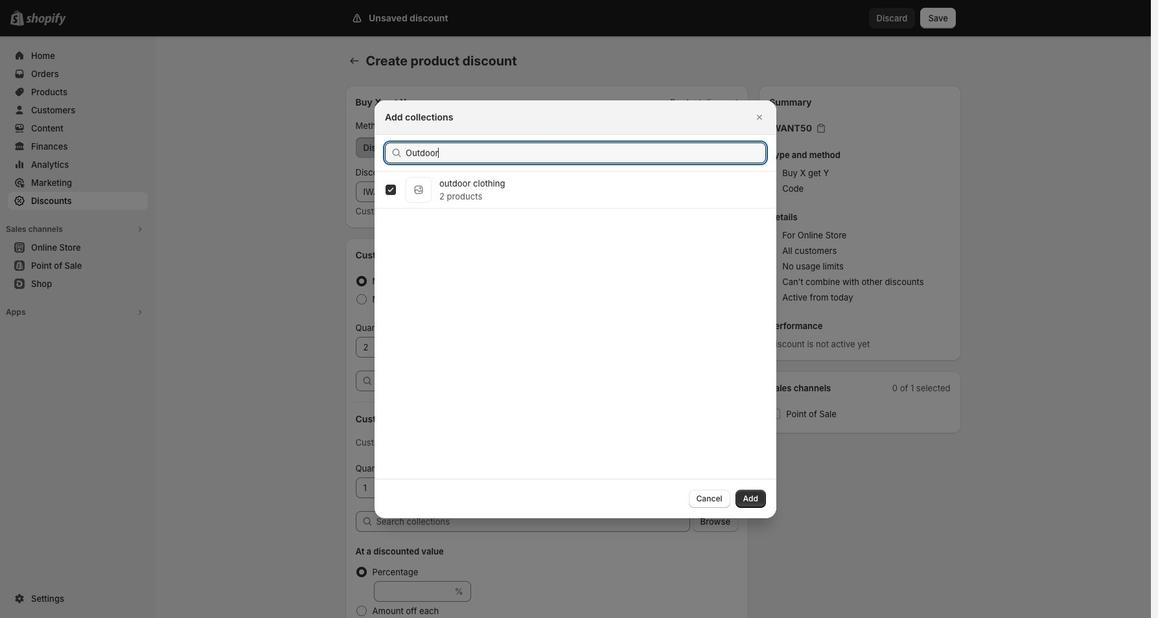 Task type: locate. For each thing, give the bounding box(es) containing it.
dialog
[[0, 100, 1151, 518]]



Task type: vqa. For each thing, say whether or not it's contained in the screenshot.
the Shopify image
yes



Task type: describe. For each thing, give the bounding box(es) containing it.
shopify image
[[26, 13, 66, 26]]

Search collections text field
[[406, 142, 766, 163]]



